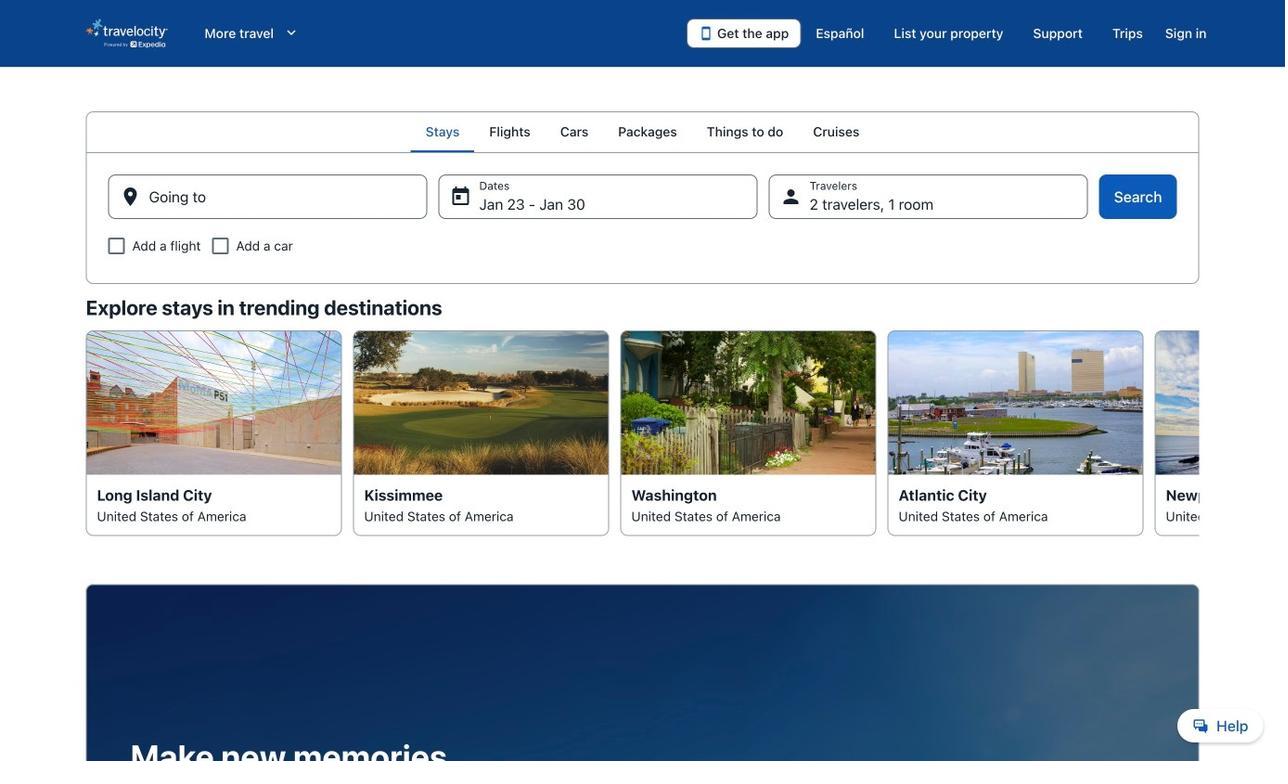 Task type: describe. For each thing, give the bounding box(es) containing it.
orlando which includes golf image
[[353, 330, 609, 474]]

moma ps1 which includes outdoor art image
[[86, 330, 342, 474]]

show previous card image
[[75, 422, 97, 444]]

newport showing general coastal views and rugged coastline image
[[1155, 330, 1285, 474]]



Task type: vqa. For each thing, say whether or not it's contained in the screenshot.
right 17 button
no



Task type: locate. For each thing, give the bounding box(es) containing it.
tab list
[[86, 111, 1200, 152]]

download the app button image
[[699, 26, 714, 41]]

atlantic city aquarium which includes a marina, boating and a coastal town image
[[888, 330, 1144, 474]]

georgetown - foggy bottom showing a house, a city and street scenes image
[[620, 330, 877, 474]]

travelocity logo image
[[86, 19, 168, 48]]

main content
[[0, 111, 1285, 761]]

show next card image
[[1188, 422, 1211, 444]]



